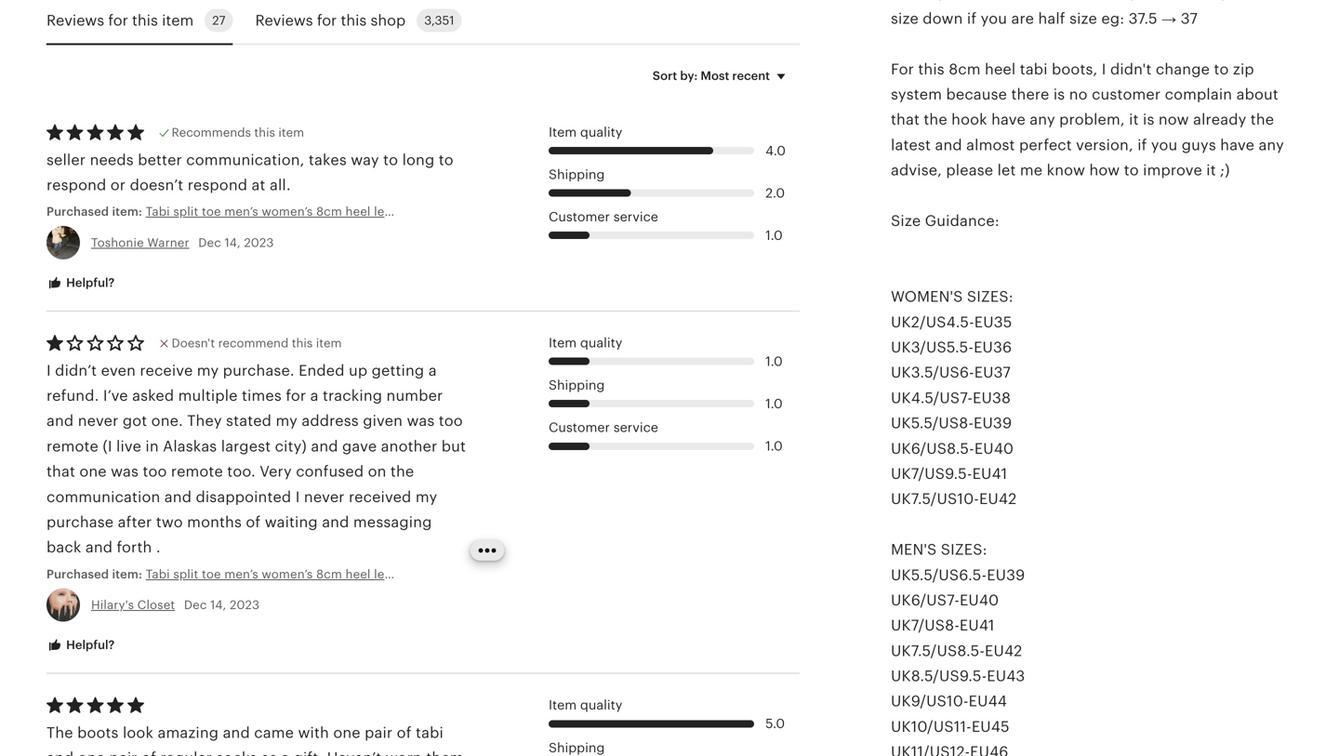 Task type: vqa. For each thing, say whether or not it's contained in the screenshot.


Task type: locate. For each thing, give the bounding box(es) containing it.
service for 1.0
[[614, 421, 658, 435]]

size left the eg:
[[1070, 10, 1098, 27]]

this for reviews for this item
[[132, 12, 158, 29]]

sort by: most recent button
[[639, 56, 806, 95]]

and inside for this 8cm heel tabi boots, i didn't change to zip system because there is no customer complain about that the hook have any problem, it is now already the latest and almost perfect version, if you guys have any advise, please let me know how to improve it ;)
[[935, 137, 963, 153]]

8cm down waiting at the bottom of page
[[316, 567, 342, 581]]

largest
[[221, 438, 271, 455]]

men's down months
[[224, 567, 258, 581]]

1 vertical spatial pair
[[109, 750, 137, 756]]

i up waiting at the bottom of page
[[296, 489, 300, 505]]

dec
[[198, 236, 221, 250], [184, 598, 207, 612]]

respond down communication,
[[188, 177, 248, 193]]

1 helpful? from the top
[[63, 276, 115, 290]]

2 horizontal spatial item
[[316, 336, 342, 350]]

eu45
[[972, 718, 1010, 735]]

2 respond from the left
[[188, 177, 248, 193]]

item for 1.0
[[549, 336, 577, 350]]

1 quality from the top
[[580, 125, 623, 139]]

tabi
[[146, 205, 170, 219], [146, 567, 170, 581]]

you up improve
[[1151, 137, 1178, 153]]

2 helpful? button from the top
[[33, 628, 129, 663]]

helpful? down hilary's
[[63, 638, 115, 652]]

sizes: up eu35
[[967, 288, 1014, 305]]

helpful? button
[[33, 266, 129, 300], [33, 628, 129, 663]]

1 leather from the top
[[374, 205, 415, 219]]

pair
[[365, 725, 393, 741], [109, 750, 137, 756]]

have up ;)
[[1221, 137, 1255, 153]]

tabi down doesn't
[[146, 205, 170, 219]]

8cm down takes
[[316, 205, 342, 219]]

1 1.0 from the top
[[766, 228, 783, 243]]

a right as
[[281, 750, 289, 756]]

heel up because
[[985, 61, 1016, 78]]

1 47 from the top
[[490, 205, 505, 219]]

asked
[[132, 387, 174, 404]]

boots down messaging
[[419, 567, 452, 581]]

1 vertical spatial eu39
[[987, 567, 1025, 583]]

0 horizontal spatial you
[[981, 10, 1007, 27]]

0 horizontal spatial of
[[141, 750, 156, 756]]

item quality for 1.0
[[549, 336, 623, 350]]

2 47 from the top
[[490, 567, 505, 581]]

i left the didn't
[[47, 362, 51, 379]]

1 vertical spatial too
[[143, 463, 167, 480]]

1 horizontal spatial that
[[891, 111, 920, 128]]

0 horizontal spatial size
[[891, 10, 919, 27]]

1 tabi from the top
[[146, 205, 170, 219]]

that up communication
[[47, 463, 75, 480]]

and down hook
[[935, 137, 963, 153]]

women's down all. at the left of the page
[[262, 205, 313, 219]]

my up messaging
[[416, 489, 437, 505]]

guidance:
[[925, 213, 1000, 229]]

1 horizontal spatial a
[[310, 387, 319, 404]]

unisex,
[[891, 0, 944, 2]]

pair up haven't
[[365, 725, 393, 741]]

2 toe from the top
[[202, 567, 221, 581]]

women's down waiting at the bottom of page
[[262, 567, 313, 581]]

the inside i didn't even receive my purchase. ended up getting a refund. i've asked multiple times for a tracking number and never got one. they stated my address given was too remote (i live in alaskas largest city) and gave another but that one was too remote too. very confused on the communication and disappointed i never received my purchase after two months of waiting and messaging back and forth .
[[391, 463, 414, 480]]

2 item: from the top
[[112, 567, 142, 581]]

regular
[[160, 750, 212, 756]]

0 vertical spatial tabi split toe men's women's 8cm heel leather boots eu35-47 link
[[146, 203, 505, 220]]

0 horizontal spatial that
[[47, 463, 75, 480]]

of up worn
[[397, 725, 412, 741]]

helpful? for 2.0
[[63, 276, 115, 290]]

this up ended
[[292, 336, 313, 350]]

0 vertical spatial my
[[197, 362, 219, 379]]

1 item from the top
[[549, 125, 577, 139]]

0 vertical spatial purchased
[[47, 205, 109, 219]]

shipping for 1.0
[[549, 378, 605, 393]]

0 horizontal spatial any
[[1030, 111, 1056, 128]]

for
[[891, 61, 914, 78]]

0 vertical spatial eu40
[[975, 440, 1014, 457]]

hilary's closet link
[[91, 598, 175, 612]]

women's
[[891, 288, 963, 305]]

item: down forth
[[112, 567, 142, 581]]

purchased
[[47, 205, 109, 219], [47, 567, 109, 581]]

0 vertical spatial split
[[173, 205, 198, 219]]

dec right closet
[[184, 598, 207, 612]]

1 respond from the left
[[47, 177, 106, 193]]

doesn't
[[130, 177, 184, 193]]

1 vertical spatial 47
[[490, 567, 505, 581]]

boots down long
[[419, 205, 452, 219]]

2 tabi from the top
[[146, 567, 170, 581]]

eu41 up uk7.5/us8.5-
[[960, 617, 995, 634]]

remote left '(i'
[[47, 438, 99, 455]]

quality for 2.0
[[580, 125, 623, 139]]

2 horizontal spatial my
[[416, 489, 437, 505]]

0 vertical spatial eu39
[[974, 415, 1012, 432]]

remote down alaskas
[[171, 463, 223, 480]]

i left didn't
[[1102, 61, 1106, 78]]

eu39 inside men's sizes: uk5.5/us6.5-eu39 uk6/us7-eu40 uk7/us8-eu41 uk7.5/us8.5-eu42 uk8.5/us9.5-eu43 uk9/us10-eu44 uk10/us11-eu45
[[987, 567, 1025, 583]]

the
[[924, 111, 948, 128], [1251, 111, 1275, 128], [391, 463, 414, 480]]

0 vertical spatial item
[[549, 125, 577, 139]]

14, right closet
[[210, 598, 226, 612]]

uk9/us10-
[[891, 693, 969, 710]]

0 vertical spatial sizes:
[[967, 288, 1014, 305]]

1 vertical spatial never
[[304, 489, 345, 505]]

months
[[187, 514, 242, 531]]

1 item: from the top
[[112, 205, 142, 219]]

2 vertical spatial a
[[281, 750, 289, 756]]

boots,
[[1052, 61, 1098, 78]]

men's down at
[[224, 205, 258, 219]]

tabi split toe men's women's 8cm heel leather boots eu35-47 link for 1.0
[[146, 566, 505, 583]]

know
[[1047, 162, 1086, 179]]

2023 down months
[[230, 598, 260, 612]]

1 split from the top
[[173, 205, 198, 219]]

customer
[[549, 210, 610, 224], [549, 421, 610, 435]]

(i
[[103, 438, 112, 455]]

item left 27
[[162, 12, 194, 29]]

for inside unisex, for both women and men, true to size, choose size down if you are half size eg: 37.5 → 37
[[948, 0, 968, 2]]

0 vertical spatial helpful? button
[[33, 266, 129, 300]]

one.
[[151, 413, 183, 429]]

this right for
[[918, 61, 945, 78]]

1 vertical spatial you
[[1151, 137, 1178, 153]]

eu40 inside men's sizes: uk5.5/us6.5-eu39 uk6/us7-eu40 uk7/us8-eu41 uk7.5/us8.5-eu42 uk8.5/us9.5-eu43 uk9/us10-eu44 uk10/us11-eu45
[[960, 592, 999, 609]]

heel for 4.0
[[346, 205, 371, 219]]

recent
[[732, 69, 770, 83]]

0 horizontal spatial item
[[162, 12, 194, 29]]

0 vertical spatial 8cm
[[949, 61, 981, 78]]

that
[[891, 111, 920, 128], [47, 463, 75, 480]]

1 vertical spatial if
[[1138, 137, 1147, 153]]

1 size from the left
[[891, 10, 919, 27]]

quality for 1.0
[[580, 336, 623, 350]]

1 customer service from the top
[[549, 210, 658, 224]]

there
[[1012, 86, 1050, 103]]

1 horizontal spatial i
[[296, 489, 300, 505]]

customer service
[[549, 210, 658, 224], [549, 421, 658, 435]]

0 vertical spatial any
[[1030, 111, 1056, 128]]

item inside tab list
[[162, 12, 194, 29]]

if right version,
[[1138, 137, 1147, 153]]

toe for 1.0
[[202, 567, 221, 581]]

tabi split toe men's women's 8cm heel leather boots eu35-47 link down takes
[[146, 203, 505, 220]]

1 service from the top
[[614, 210, 658, 224]]

0 vertical spatial purchased item: tabi split toe men's women's 8cm heel leather boots eu35-47
[[47, 205, 505, 219]]

0 vertical spatial women's
[[262, 205, 313, 219]]

boots for 1.0
[[419, 567, 452, 581]]

item
[[162, 12, 194, 29], [278, 126, 304, 139], [316, 336, 342, 350]]

never up '(i'
[[78, 413, 119, 429]]

of down disappointed
[[246, 514, 261, 531]]

helpful? button for 1.0
[[33, 628, 129, 663]]

helpful? button for 2.0
[[33, 266, 129, 300]]

1 vertical spatial 14,
[[210, 598, 226, 612]]

1 vertical spatial service
[[614, 421, 658, 435]]

too.
[[227, 463, 256, 480]]

quality
[[580, 125, 623, 139], [580, 336, 623, 350], [580, 698, 623, 713]]

0 vertical spatial 2023
[[244, 236, 274, 250]]

2 size from the left
[[1070, 10, 1098, 27]]

purchased for 1.0
[[47, 567, 109, 581]]

2 reviews from the left
[[255, 12, 313, 29]]

that inside i didn't even receive my purchase. ended up getting a refund. i've asked multiple times for a tracking number and never got one. they stated my address given was too remote (i live in alaskas largest city) and gave another but that one was too remote too. very confused on the communication and disappointed i never received my purchase after two months of waiting and messaging back and forth .
[[47, 463, 75, 480]]

0 vertical spatial have
[[992, 111, 1026, 128]]

for inside i didn't even receive my purchase. ended up getting a refund. i've asked multiple times for a tracking number and never got one. they stated my address given was too remote (i live in alaskas largest city) and gave another but that one was too remote too. very confused on the communication and disappointed i never received my purchase after two months of waiting and messaging back and forth .
[[286, 387, 306, 404]]

2 shipping from the top
[[549, 378, 605, 393]]

this inside for this 8cm heel tabi boots, i didn't change to zip system because there is no customer complain about that the hook have any problem, it is now already the latest and almost perfect version, if you guys have any advise, please let me know how to improve it ;)
[[918, 61, 945, 78]]

0 vertical spatial too
[[439, 413, 463, 429]]

is left "now"
[[1143, 111, 1155, 128]]

tabi inside for this 8cm heel tabi boots, i didn't change to zip system because there is no customer complain about that the hook have any problem, it is now already the latest and almost perfect version, if you guys have any advise, please let me know how to improve it ;)
[[1020, 61, 1048, 78]]

1 horizontal spatial tabi
[[1020, 61, 1048, 78]]

tabi split toe men's women's 8cm heel leather boots eu35-47 link for 2.0
[[146, 203, 505, 220]]

the down about
[[1251, 111, 1275, 128]]

1 vertical spatial item
[[278, 126, 304, 139]]

leather for 1.0
[[374, 567, 415, 581]]

0 vertical spatial service
[[614, 210, 658, 224]]

0 vertical spatial quality
[[580, 125, 623, 139]]

split for 2.0
[[173, 205, 198, 219]]

1 women's from the top
[[262, 205, 313, 219]]

one inside i didn't even receive my purchase. ended up getting a refund. i've asked multiple times for a tracking number and never got one. they stated my address given was too remote (i live in alaskas largest city) and gave another but that one was too remote too. very confused on the communication and disappointed i never received my purchase after two months of waiting and messaging back and forth .
[[79, 463, 107, 480]]

communication
[[47, 489, 160, 505]]

this for reviews for this shop
[[341, 12, 367, 29]]

1 vertical spatial 8cm
[[316, 205, 342, 219]]

0 horizontal spatial a
[[281, 750, 289, 756]]

1 customer from the top
[[549, 210, 610, 224]]

dec right warner
[[198, 236, 221, 250]]

tabi split toe men's women's 8cm heel leather boots eu35-47 link down waiting at the bottom of page
[[146, 566, 505, 583]]

item up ended
[[316, 336, 342, 350]]

1 tabi split toe men's women's 8cm heel leather boots eu35-47 link from the top
[[146, 203, 505, 220]]

uk4.5/us7-
[[891, 390, 973, 406]]

any up perfect
[[1030, 111, 1056, 128]]

0 horizontal spatial is
[[1054, 86, 1065, 103]]

and down purchase
[[85, 539, 113, 556]]

you inside for this 8cm heel tabi boots, i didn't change to zip system because there is no customer complain about that the hook have any problem, it is now already the latest and almost perfect version, if you guys have any advise, please let me know how to improve it ;)
[[1151, 137, 1178, 153]]

eu40 down eu38
[[975, 440, 1014, 457]]

and up two
[[164, 489, 192, 505]]

3,351
[[424, 13, 454, 27]]

leather for 2.0
[[374, 205, 415, 219]]

1 vertical spatial quality
[[580, 336, 623, 350]]

0 vertical spatial helpful?
[[63, 276, 115, 290]]

2 leather from the top
[[374, 567, 415, 581]]

1 eu35- from the top
[[456, 205, 490, 219]]

1.0
[[766, 228, 783, 243], [766, 354, 783, 369], [766, 397, 783, 411], [766, 439, 783, 453]]

purchased item: tabi split toe men's women's 8cm heel leather boots eu35-47 for 2.0
[[47, 205, 505, 219]]

1 vertical spatial eu40
[[960, 592, 999, 609]]

takes
[[309, 151, 347, 168]]

0 vertical spatial boots
[[419, 205, 452, 219]]

is
[[1054, 86, 1065, 103], [1143, 111, 1155, 128]]

item for 2.0
[[549, 125, 577, 139]]

2 purchased from the top
[[47, 567, 109, 581]]

tabi down .
[[146, 567, 170, 581]]

2 horizontal spatial of
[[397, 725, 412, 741]]

if inside unisex, for both women and men, true to size, choose size down if you are half size eg: 37.5 → 37
[[967, 10, 977, 27]]

the down system
[[924, 111, 948, 128]]

2 customer service from the top
[[549, 421, 658, 435]]

2 quality from the top
[[580, 336, 623, 350]]

and
[[1068, 0, 1095, 2], [935, 137, 963, 153], [47, 413, 74, 429], [311, 438, 338, 455], [164, 489, 192, 505], [322, 514, 349, 531], [85, 539, 113, 556], [223, 725, 250, 741], [47, 750, 74, 756]]

purchased item: tabi split toe men's women's 8cm heel leather boots eu35-47 for 1.0
[[47, 567, 505, 581]]

2 customer from the top
[[549, 421, 610, 435]]

tab list
[[47, 0, 800, 45]]

2 men's from the top
[[224, 567, 258, 581]]

2 horizontal spatial i
[[1102, 61, 1106, 78]]

have up almost
[[992, 111, 1026, 128]]

1 purchased item: tabi split toe men's women's 8cm heel leather boots eu35-47 from the top
[[47, 205, 505, 219]]

of down look
[[141, 750, 156, 756]]

0 horizontal spatial if
[[967, 10, 977, 27]]

any
[[1030, 111, 1056, 128], [1259, 137, 1285, 153]]

1 horizontal spatial pair
[[365, 725, 393, 741]]

leather down long
[[374, 205, 415, 219]]

1 helpful? button from the top
[[33, 266, 129, 300]]

after
[[118, 514, 152, 531]]

1 horizontal spatial if
[[1138, 137, 1147, 153]]

2023 down at
[[244, 236, 274, 250]]

is left no
[[1054, 86, 1065, 103]]

very
[[260, 463, 292, 480]]

2 horizontal spatial a
[[429, 362, 437, 379]]

1 horizontal spatial it
[[1207, 162, 1216, 179]]

eu39 inside women's sizes: uk2/us4.5-eu35 uk3/us5.5-eu36 uk3.5/us6-eu37 uk4.5/us7-eu38 uk5.5/us8-eu39 uk6/us8.5-eu40 uk7/us9.5-eu41 uk7.5/us10-eu42
[[974, 415, 1012, 432]]

if inside for this 8cm heel tabi boots, i didn't change to zip system because there is no customer complain about that the hook have any problem, it is now already the latest and almost perfect version, if you guys have any advise, please let me know how to improve it ;)
[[1138, 137, 1147, 153]]

1 vertical spatial dec
[[184, 598, 207, 612]]

0 horizontal spatial remote
[[47, 438, 99, 455]]

0 vertical spatial dec
[[198, 236, 221, 250]]

1 toe from the top
[[202, 205, 221, 219]]

now
[[1159, 111, 1189, 128]]

2 item from the top
[[549, 336, 577, 350]]

for this 8cm heel tabi boots, i didn't change to zip system because there is no customer complain about that the hook have any problem, it is now already the latest and almost perfect version, if you guys have any advise, please let me know how to improve it ;)
[[891, 61, 1285, 179]]

remote
[[47, 438, 99, 455], [171, 463, 223, 480]]

shop
[[371, 12, 406, 29]]

0 vertical spatial eu41
[[973, 466, 1008, 482]]

2 vertical spatial quality
[[580, 698, 623, 713]]

size down unisex,
[[891, 10, 919, 27]]

2 item quality from the top
[[549, 336, 623, 350]]

number
[[387, 387, 443, 404]]

it
[[1129, 111, 1139, 128], [1207, 162, 1216, 179]]

1 vertical spatial purchased item: tabi split toe men's women's 8cm heel leather boots eu35-47
[[47, 567, 505, 581]]

have
[[992, 111, 1026, 128], [1221, 137, 1255, 153]]

2 vertical spatial item
[[316, 336, 342, 350]]

0 vertical spatial pair
[[365, 725, 393, 741]]

the right the on
[[391, 463, 414, 480]]

let
[[998, 162, 1016, 179]]

you down both
[[981, 10, 1007, 27]]

one
[[79, 463, 107, 480], [333, 725, 361, 741], [78, 750, 105, 756]]

helpful? down toshonie
[[63, 276, 115, 290]]

if down both
[[967, 10, 977, 27]]

about
[[1237, 86, 1279, 103]]

any down about
[[1259, 137, 1285, 153]]

eu41 up uk7.5/us10-
[[973, 466, 1008, 482]]

14,
[[225, 236, 241, 250], [210, 598, 226, 612]]

in
[[146, 438, 159, 455]]

men's sizes: uk5.5/us6.5-eu39 uk6/us7-eu40 uk7/us8-eu41 uk7.5/us8.5-eu42 uk8.5/us9.5-eu43 uk9/us10-eu44 uk10/us11-eu45
[[891, 541, 1025, 735]]

to right how
[[1124, 162, 1139, 179]]

latest
[[891, 137, 931, 153]]

2 service from the top
[[614, 421, 658, 435]]

heel
[[985, 61, 1016, 78], [346, 205, 371, 219], [346, 567, 371, 581]]

i inside for this 8cm heel tabi boots, i didn't change to zip system because there is no customer complain about that the hook have any problem, it is now already the latest and almost perfect version, if you guys have any advise, please let me know how to improve it ;)
[[1102, 61, 1106, 78]]

2 vertical spatial my
[[416, 489, 437, 505]]

a up the number
[[429, 362, 437, 379]]

1 shipping from the top
[[549, 167, 605, 182]]

eu35-
[[456, 205, 490, 219], [456, 567, 490, 581]]

2 purchased item: tabi split toe men's women's 8cm heel leather boots eu35-47 from the top
[[47, 567, 505, 581]]

eu40 down uk5.5/us6.5-
[[960, 592, 999, 609]]

0 vertical spatial one
[[79, 463, 107, 480]]

split up toshonie warner dec 14, 2023
[[173, 205, 198, 219]]

8cm up because
[[949, 61, 981, 78]]

reviews for reviews for this shop
[[255, 12, 313, 29]]

1 vertical spatial men's
[[224, 567, 258, 581]]

was down the number
[[407, 413, 435, 429]]

customer for 2.0
[[549, 210, 610, 224]]

1 vertical spatial leather
[[374, 567, 415, 581]]

0 horizontal spatial reviews
[[47, 12, 104, 29]]

2 tabi split toe men's women's 8cm heel leather boots eu35-47 link from the top
[[146, 566, 505, 583]]

purchased down back
[[47, 567, 109, 581]]

men's
[[224, 205, 258, 219], [224, 567, 258, 581]]

please
[[946, 162, 994, 179]]

tabi up there
[[1020, 61, 1048, 78]]

boots
[[419, 205, 452, 219], [419, 567, 452, 581], [77, 725, 119, 741]]

dec for 2.0
[[198, 236, 221, 250]]

heel down the way
[[346, 205, 371, 219]]

3 shipping from the top
[[549, 741, 605, 755]]

eu40 inside women's sizes: uk2/us4.5-eu35 uk3/us5.5-eu36 uk3.5/us6-eu37 uk4.5/us7-eu38 uk5.5/us8-eu39 uk6/us8.5-eu40 uk7/us9.5-eu41 uk7.5/us10-eu42
[[975, 440, 1014, 457]]

seller needs better communication, takes way to long to respond or doesn't respond at all.
[[47, 151, 454, 193]]

too up 'but'
[[439, 413, 463, 429]]

to up "37"
[[1175, 0, 1190, 2]]

needs
[[90, 151, 134, 168]]

it down customer
[[1129, 111, 1139, 128]]

eu35
[[975, 314, 1012, 330]]

sizes: inside men's sizes: uk5.5/us6.5-eu39 uk6/us7-eu40 uk7/us8-eu41 uk7.5/us8.5-eu42 uk8.5/us9.5-eu43 uk9/us10-eu44 uk10/us11-eu45
[[941, 541, 987, 558]]

purchase.
[[223, 362, 295, 379]]

2 split from the top
[[173, 567, 198, 581]]

to right the way
[[383, 151, 398, 168]]

1 horizontal spatial of
[[246, 514, 261, 531]]

my up city)
[[276, 413, 298, 429]]

this for doesn't recommend this item
[[292, 336, 313, 350]]

helpful? button down hilary's
[[33, 628, 129, 663]]

2023 for 2.0
[[244, 236, 274, 250]]

0 horizontal spatial my
[[197, 362, 219, 379]]

0 vertical spatial if
[[967, 10, 977, 27]]

2 vertical spatial item
[[549, 698, 577, 713]]

3 item quality from the top
[[549, 698, 623, 713]]

eu35- for 2.0
[[456, 205, 490, 219]]

uk5.5/us6.5-
[[891, 567, 987, 583]]

2 vertical spatial item quality
[[549, 698, 623, 713]]

1 vertical spatial eu35-
[[456, 567, 490, 581]]

0 vertical spatial item quality
[[549, 125, 623, 139]]

doesn't
[[172, 336, 215, 350]]

1 vertical spatial customer service
[[549, 421, 658, 435]]

1 men's from the top
[[224, 205, 258, 219]]

2 women's from the top
[[262, 567, 313, 581]]

ended
[[299, 362, 345, 379]]

was down live
[[111, 463, 139, 480]]

1 vertical spatial women's
[[262, 567, 313, 581]]

tabi inside the boots look amazing and came with one pair of tabi and one pair of regular socks as a gift. haven't worn the
[[416, 725, 444, 741]]

1 horizontal spatial you
[[1151, 137, 1178, 153]]

sizes: up uk5.5/us6.5-
[[941, 541, 987, 558]]

tabi
[[1020, 61, 1048, 78], [416, 725, 444, 741]]

boots inside the boots look amazing and came with one pair of tabi and one pair of regular socks as a gift. haven't worn the
[[77, 725, 119, 741]]

toe up toshonie warner dec 14, 2023
[[202, 205, 221, 219]]

it left ;)
[[1207, 162, 1216, 179]]

1 vertical spatial tabi
[[146, 567, 170, 581]]

waiting
[[265, 514, 318, 531]]

shipping for 2.0
[[549, 167, 605, 182]]

respond down seller
[[47, 177, 106, 193]]

and left 'men,'
[[1068, 0, 1095, 2]]

2 vertical spatial shipping
[[549, 741, 605, 755]]

sizes: inside women's sizes: uk2/us4.5-eu35 uk3/us5.5-eu36 uk3.5/us6-eu37 uk4.5/us7-eu38 uk5.5/us8-eu39 uk6/us8.5-eu40 uk7/us9.5-eu41 uk7.5/us10-eu42
[[967, 288, 1014, 305]]

1 reviews from the left
[[47, 12, 104, 29]]

shipping
[[549, 167, 605, 182], [549, 378, 605, 393], [549, 741, 605, 755]]

purchased item: tabi split toe men's women's 8cm heel leather boots eu35-47
[[47, 205, 505, 219], [47, 567, 505, 581]]

boots right the
[[77, 725, 119, 741]]

amazing
[[158, 725, 219, 741]]

1 vertical spatial one
[[333, 725, 361, 741]]

this left shop
[[341, 12, 367, 29]]

i
[[1102, 61, 1106, 78], [47, 362, 51, 379], [296, 489, 300, 505]]

heel for 1.0
[[346, 567, 371, 581]]

0 vertical spatial that
[[891, 111, 920, 128]]

helpful? button down toshonie
[[33, 266, 129, 300]]

purchased item: tabi split toe men's women's 8cm heel leather boots eu35-47 down waiting at the bottom of page
[[47, 567, 505, 581]]

tabi up worn
[[416, 725, 444, 741]]

0 horizontal spatial it
[[1129, 111, 1139, 128]]

was
[[407, 413, 435, 429], [111, 463, 139, 480]]

1 item quality from the top
[[549, 125, 623, 139]]

to left zip
[[1214, 61, 1229, 78]]

the
[[47, 725, 73, 741]]

1 vertical spatial of
[[397, 725, 412, 741]]

purchased up toshonie
[[47, 205, 109, 219]]

uk10/us11-
[[891, 718, 972, 735]]

sizes: for eu39
[[941, 541, 987, 558]]

1 vertical spatial is
[[1143, 111, 1155, 128]]

customer service for 2.0
[[549, 210, 658, 224]]

item quality for 2.0
[[549, 125, 623, 139]]

a down ended
[[310, 387, 319, 404]]

unisex, for both women and men, true to size, choose size down if you are half size eg: 37.5 → 37
[[891, 0, 1284, 27]]

my up multiple
[[197, 362, 219, 379]]

0 horizontal spatial pair
[[109, 750, 137, 756]]

uk8.5/us9.5-
[[891, 668, 987, 685]]

2 eu35- from the top
[[456, 567, 490, 581]]

purchase
[[47, 514, 114, 531]]

2 helpful? from the top
[[63, 638, 115, 652]]

you inside unisex, for both women and men, true to size, choose size down if you are half size eg: 37.5 → 37
[[981, 10, 1007, 27]]

pair down look
[[109, 750, 137, 756]]

1 vertical spatial shipping
[[549, 378, 605, 393]]

1 vertical spatial eu42
[[985, 643, 1023, 659]]

heel down messaging
[[346, 567, 371, 581]]

1 purchased from the top
[[47, 205, 109, 219]]

if
[[967, 10, 977, 27], [1138, 137, 1147, 153]]



Task type: describe. For each thing, give the bounding box(es) containing it.
disappointed
[[196, 489, 291, 505]]

toe for 2.0
[[202, 205, 221, 219]]

on
[[368, 463, 387, 480]]

37
[[1181, 10, 1198, 27]]

eu38
[[973, 390, 1011, 406]]

service for 2.0
[[614, 210, 658, 224]]

1 horizontal spatial the
[[924, 111, 948, 128]]

this up communication,
[[254, 126, 275, 139]]

item: for 1.0
[[112, 567, 142, 581]]

address
[[302, 413, 359, 429]]

half
[[1038, 10, 1066, 27]]

gift.
[[294, 750, 323, 756]]

eu35- for 1.0
[[456, 567, 490, 581]]

both
[[972, 0, 1006, 2]]

eu43
[[987, 668, 1025, 685]]

0 horizontal spatial have
[[992, 111, 1026, 128]]

men's for 1.0
[[224, 567, 258, 581]]

1 horizontal spatial item
[[278, 126, 304, 139]]

2 horizontal spatial the
[[1251, 111, 1275, 128]]

tab list containing reviews for this item
[[47, 0, 800, 45]]

4 1.0 from the top
[[766, 439, 783, 453]]

look
[[123, 725, 154, 741]]

back
[[47, 539, 81, 556]]

men's
[[891, 541, 937, 558]]

city)
[[275, 438, 307, 455]]

no
[[1069, 86, 1088, 103]]

because
[[946, 86, 1007, 103]]

version,
[[1076, 137, 1134, 153]]

helpful? for 1.0
[[63, 638, 115, 652]]

received
[[349, 489, 412, 505]]

women's sizes: uk2/us4.5-eu35 uk3/us5.5-eu36 uk3.5/us6-eu37 uk4.5/us7-eu38 uk5.5/us8-eu39 uk6/us8.5-eu40 uk7/us9.5-eu41 uk7.5/us10-eu42
[[891, 288, 1017, 508]]

zip
[[1233, 61, 1255, 78]]

almost
[[967, 137, 1015, 153]]

alaskas
[[163, 438, 217, 455]]

1 vertical spatial was
[[111, 463, 139, 480]]

already
[[1194, 111, 1247, 128]]

complain
[[1165, 86, 1233, 103]]

customer
[[1092, 86, 1161, 103]]

up
[[349, 362, 368, 379]]

got
[[123, 413, 147, 429]]

and down refund.
[[47, 413, 74, 429]]

purchased for 2.0
[[47, 205, 109, 219]]

1 horizontal spatial any
[[1259, 137, 1285, 153]]

stated
[[226, 413, 272, 429]]

i've
[[103, 387, 128, 404]]

guys
[[1182, 137, 1217, 153]]

3 quality from the top
[[580, 698, 623, 713]]

uk2/us4.5-
[[891, 314, 975, 330]]

→
[[1162, 10, 1177, 27]]

problem,
[[1060, 111, 1125, 128]]

sort
[[653, 69, 677, 83]]

change
[[1156, 61, 1210, 78]]

4.0
[[766, 143, 786, 158]]

dec for 1.0
[[184, 598, 207, 612]]

eu42 inside women's sizes: uk2/us4.5-eu35 uk3/us5.5-eu36 uk3.5/us6-eu37 uk4.5/us7-eu38 uk5.5/us8-eu39 uk6/us8.5-eu40 uk7/us9.5-eu41 uk7.5/us10-eu42
[[979, 491, 1017, 508]]

47 for 2.0
[[490, 205, 505, 219]]

for for shop
[[317, 12, 337, 29]]

and right waiting at the bottom of page
[[322, 514, 349, 531]]

for for item
[[108, 12, 128, 29]]

sort by: most recent
[[653, 69, 770, 83]]

1 vertical spatial a
[[310, 387, 319, 404]]

2 vertical spatial one
[[78, 750, 105, 756]]

came
[[254, 725, 294, 741]]

women's for 1.0
[[262, 567, 313, 581]]

eg:
[[1102, 10, 1125, 27]]

1 vertical spatial remote
[[171, 463, 223, 480]]

way
[[351, 151, 379, 168]]

0 horizontal spatial too
[[143, 463, 167, 480]]

1 vertical spatial i
[[47, 362, 51, 379]]

0 vertical spatial it
[[1129, 111, 1139, 128]]

0 vertical spatial is
[[1054, 86, 1065, 103]]

1 vertical spatial it
[[1207, 162, 1216, 179]]

hook
[[952, 111, 988, 128]]

27
[[212, 13, 226, 27]]

8cm inside for this 8cm heel tabi boots, i didn't change to zip system because there is no customer complain about that the hook have any problem, it is now already the latest and almost perfect version, if you guys have any advise, please let me know how to improve it ;)
[[949, 61, 981, 78]]

but
[[442, 438, 466, 455]]

closet
[[137, 598, 175, 612]]

1 horizontal spatial have
[[1221, 137, 1255, 153]]

14, for 1.0
[[210, 598, 226, 612]]

hilary's closet dec 14, 2023
[[91, 598, 260, 612]]

recommend
[[218, 336, 289, 350]]

by:
[[680, 69, 698, 83]]

uk6/us8.5-
[[891, 440, 975, 457]]

toshonie
[[91, 236, 144, 250]]

and up confused
[[311, 438, 338, 455]]

gave
[[342, 438, 377, 455]]

didn't
[[55, 362, 97, 379]]

perfect
[[1019, 137, 1072, 153]]

at
[[252, 177, 266, 193]]

of inside i didn't even receive my purchase. ended up getting a refund. i've asked multiple times for a tracking number and never got one. they stated my address given was too remote (i live in alaskas largest city) and gave another but that one was too remote too. very confused on the communication and disappointed i never received my purchase after two months of waiting and messaging back and forth .
[[246, 514, 261, 531]]

2023 for 1.0
[[230, 598, 260, 612]]

to right long
[[439, 151, 454, 168]]

customer service for 1.0
[[549, 421, 658, 435]]

47 for 1.0
[[490, 567, 505, 581]]

2 vertical spatial of
[[141, 750, 156, 756]]

5.0
[[766, 717, 785, 731]]

reviews for this shop
[[255, 12, 406, 29]]

uk7/us9.5-
[[891, 466, 973, 482]]

better
[[138, 151, 182, 168]]

1 horizontal spatial never
[[304, 489, 345, 505]]

are
[[1012, 10, 1034, 27]]

haven't
[[327, 750, 382, 756]]

the boots look amazing and came with one pair of tabi and one pair of regular socks as a gift. haven't worn the
[[47, 725, 464, 756]]

women
[[1010, 0, 1063, 2]]

that inside for this 8cm heel tabi boots, i didn't change to zip system because there is no customer complain about that the hook have any problem, it is now already the latest and almost perfect version, if you guys have any advise, please let me know how to improve it ;)
[[891, 111, 920, 128]]

1 horizontal spatial was
[[407, 413, 435, 429]]

communication,
[[186, 151, 305, 168]]

warner
[[147, 236, 189, 250]]

eu41 inside men's sizes: uk5.5/us6.5-eu39 uk6/us7-eu40 uk7/us8-eu41 uk7.5/us8.5-eu42 uk8.5/us9.5-eu43 uk9/us10-eu44 uk10/us11-eu45
[[960, 617, 995, 634]]

2 1.0 from the top
[[766, 354, 783, 369]]

all.
[[270, 177, 291, 193]]

improve
[[1143, 162, 1203, 179]]

0 horizontal spatial never
[[78, 413, 119, 429]]

system
[[891, 86, 942, 103]]

item for for
[[162, 12, 194, 29]]

8cm for 1.0
[[316, 567, 342, 581]]

customer for 1.0
[[549, 421, 610, 435]]

0 vertical spatial a
[[429, 362, 437, 379]]

3 item from the top
[[549, 698, 577, 713]]

as
[[261, 750, 277, 756]]

eu36
[[974, 339, 1012, 356]]

2.0
[[766, 186, 785, 200]]

didn't
[[1111, 61, 1152, 78]]

doesn't recommend this item
[[172, 336, 342, 350]]

item: for 2.0
[[112, 205, 142, 219]]

socks
[[216, 750, 257, 756]]

and inside unisex, for both women and men, true to size, choose size down if you are half size eg: 37.5 → 37
[[1068, 0, 1095, 2]]

14, for 2.0
[[225, 236, 241, 250]]

1 horizontal spatial too
[[439, 413, 463, 429]]

to inside unisex, for both women and men, true to size, choose size down if you are half size eg: 37.5 → 37
[[1175, 0, 1190, 2]]

me
[[1020, 162, 1043, 179]]

eu42 inside men's sizes: uk5.5/us6.5-eu39 uk6/us7-eu40 uk7/us8-eu41 uk7.5/us8.5-eu42 uk8.5/us9.5-eu43 uk9/us10-eu44 uk10/us11-eu45
[[985, 643, 1023, 659]]

for for women
[[948, 0, 968, 2]]

8cm for 4.0
[[316, 205, 342, 219]]

tabi for 1.0
[[146, 567, 170, 581]]

tracking
[[323, 387, 382, 404]]

women's for 2.0
[[262, 205, 313, 219]]

heel inside for this 8cm heel tabi boots, i didn't change to zip system because there is no customer complain about that the hook have any problem, it is now already the latest and almost perfect version, if you guys have any advise, please let me know how to improve it ;)
[[985, 61, 1016, 78]]

boots for 2.0
[[419, 205, 452, 219]]

sizes: for eu35
[[967, 288, 1014, 305]]

split for 1.0
[[173, 567, 198, 581]]

uk3.5/us6-
[[891, 364, 975, 381]]

advise,
[[891, 162, 942, 179]]

a inside the boots look amazing and came with one pair of tabi and one pair of regular socks as a gift. haven't worn the
[[281, 750, 289, 756]]

;)
[[1221, 162, 1230, 179]]

size
[[891, 213, 921, 229]]

item for recommend
[[316, 336, 342, 350]]

tabi for 2.0
[[146, 205, 170, 219]]

men's for 2.0
[[224, 205, 258, 219]]

another
[[381, 438, 438, 455]]

recommends
[[172, 126, 251, 139]]

eu41 inside women's sizes: uk2/us4.5-eu35 uk3/us5.5-eu36 uk3.5/us6-eu37 uk4.5/us7-eu38 uk5.5/us8-eu39 uk6/us8.5-eu40 uk7/us9.5-eu41 uk7.5/us10-eu42
[[973, 466, 1008, 482]]

3 1.0 from the top
[[766, 397, 783, 411]]

reviews for reviews for this item
[[47, 12, 104, 29]]

live
[[116, 438, 141, 455]]

and down the
[[47, 750, 74, 756]]

1 horizontal spatial my
[[276, 413, 298, 429]]

2 vertical spatial i
[[296, 489, 300, 505]]

hilary's
[[91, 598, 134, 612]]

and up socks
[[223, 725, 250, 741]]

two
[[156, 514, 183, 531]]



